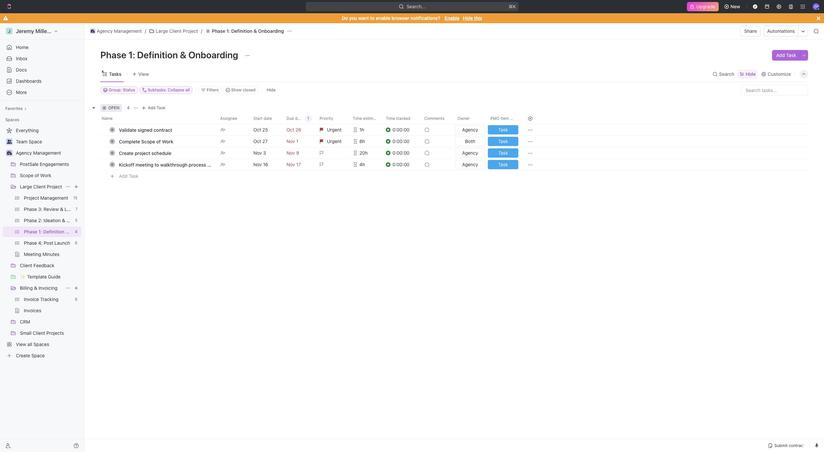 Task type: describe. For each thing, give the bounding box(es) containing it.
everything
[[16, 128, 39, 133]]

1 horizontal spatial large client project link
[[148, 27, 200, 35]]

validate signed contract link
[[117, 125, 215, 135]]

1 vertical spatial add
[[148, 105, 156, 110]]

20h button
[[349, 147, 382, 159]]

phase 2: ideation & production
[[24, 218, 90, 223]]

priority
[[320, 116, 333, 121]]

due
[[287, 116, 294, 121]]

invoice tracking link
[[24, 294, 72, 305]]

time estimate button
[[349, 113, 382, 124]]

you
[[349, 15, 357, 21]]

1 vertical spatial add task
[[148, 105, 165, 110]]

create for create project schedule
[[119, 150, 134, 156]]

✨ template guide link
[[20, 272, 80, 282]]

client
[[218, 162, 230, 167]]

share button
[[741, 26, 761, 36]]

template
[[27, 274, 47, 280]]

invoice tracking
[[24, 297, 58, 302]]

more button
[[3, 87, 82, 98]]

0:00:00 button for 1h
[[386, 124, 420, 136]]

6 for phase 4: post launch
[[75, 241, 78, 246]]

1h
[[359, 127, 364, 133]]

agency for create project schedule
[[462, 150, 478, 156]]

owner
[[458, 116, 470, 121]]

inbox link
[[3, 53, 82, 64]]

0:00:00 for 20h
[[393, 150, 410, 156]]

date for start date
[[264, 116, 272, 121]]

1 horizontal spatial large client project
[[156, 28, 198, 34]]

1 vertical spatial phase 1: definition & onboarding
[[100, 49, 240, 60]]

name
[[102, 116, 113, 121]]

0 horizontal spatial add
[[119, 173, 127, 179]]

0 vertical spatial add task button
[[772, 50, 800, 61]]

with
[[207, 162, 217, 167]]

1 horizontal spatial onboarding
[[188, 49, 238, 60]]

agency management inside tree
[[16, 150, 61, 156]]

view all spaces
[[16, 342, 49, 347]]

1 horizontal spatial large
[[156, 28, 168, 34]]

1 vertical spatial project
[[47, 184, 62, 190]]

production
[[66, 218, 90, 223]]

feedback
[[34, 263, 54, 268]]

assignee
[[220, 116, 237, 121]]

review
[[44, 206, 59, 212]]

validate signed contract
[[119, 127, 172, 133]]

view for view
[[138, 71, 149, 77]]

comments
[[424, 116, 445, 121]]

pmo item type
[[491, 116, 519, 121]]

jeremy
[[16, 28, 34, 34]]

customize
[[768, 71, 791, 77]]

time estimate
[[353, 116, 379, 121]]

all inside tree
[[27, 342, 32, 347]]

urgent button for 1h
[[316, 124, 349, 136]]

complete scope of work link
[[117, 137, 215, 146]]

everything link
[[3, 125, 80, 136]]

15
[[73, 195, 78, 200]]

8h
[[359, 138, 365, 144]]

engagements
[[40, 161, 69, 167]]

browser
[[392, 15, 410, 21]]

phase for 5
[[24, 218, 37, 223]]

0:00:00 button for 20h
[[386, 147, 420, 159]]

jeremy miller's workspace, , element
[[6, 28, 13, 34]]

invoice
[[24, 297, 39, 302]]

4h
[[359, 162, 365, 167]]

large client project inside tree
[[20, 184, 62, 190]]

2 horizontal spatial onboarding
[[258, 28, 284, 34]]

jeremy miller's workspace
[[16, 28, 82, 34]]

type
[[510, 116, 519, 121]]

4 inside tree
[[75, 229, 78, 234]]

0 vertical spatial scope
[[141, 139, 155, 144]]

phase 3: review & launch
[[24, 206, 80, 212]]

share
[[744, 28, 757, 34]]

sidebar navigation
[[0, 23, 96, 452]]

1 vertical spatial launch
[[54, 240, 70, 246]]

1 vertical spatial phase 1: definition & onboarding link
[[24, 227, 96, 237]]

0:00:00 button for 8h
[[386, 136, 420, 147]]

enable
[[445, 15, 460, 21]]

1 vertical spatial 1:
[[128, 49, 135, 60]]

docs link
[[3, 65, 82, 75]]

0 vertical spatial phase 1: definition & onboarding
[[212, 28, 284, 34]]

j
[[8, 29, 10, 34]]

tree inside sidebar navigation
[[3, 125, 96, 361]]

1: inside tree
[[38, 229, 42, 235]]

large inside tree
[[20, 184, 32, 190]]

onboarding inside tree
[[70, 229, 96, 235]]

definition inside tree
[[43, 229, 64, 235]]

✨ template guide
[[20, 274, 61, 280]]

1 vertical spatial agency management link
[[16, 148, 80, 158]]

business time image
[[91, 29, 95, 33]]

collapse
[[168, 87, 184, 92]]

closed
[[243, 87, 256, 92]]

crm
[[20, 319, 30, 325]]

guide
[[48, 274, 61, 280]]

small client projects
[[20, 330, 64, 336]]

of inside tree
[[35, 173, 39, 178]]

0:00:00 for 8h
[[393, 138, 410, 144]]

0:00:00 for 4h
[[393, 162, 410, 167]]

agency for validate signed contract
[[462, 127, 478, 133]]

1h button
[[349, 124, 382, 136]]

agency for kickoff meeting to walkthrough process with client
[[462, 162, 478, 167]]

meeting
[[24, 251, 41, 257]]

docs
[[16, 67, 27, 73]]

jm button
[[811, 1, 822, 12]]

enable
[[376, 15, 391, 21]]

2 horizontal spatial add
[[776, 52, 785, 58]]

1 horizontal spatial 4
[[127, 105, 130, 110]]

urgent button for 8h
[[316, 136, 349, 147]]

user group image
[[7, 140, 12, 144]]

start
[[253, 116, 263, 121]]

1 vertical spatial to
[[155, 162, 159, 167]]

customize button
[[759, 69, 793, 79]]

new button
[[721, 1, 744, 12]]

billing & invoicing link
[[20, 283, 63, 294]]

invoices link
[[24, 305, 80, 316]]

priority button
[[316, 113, 349, 124]]

0 vertical spatial spaces
[[5, 117, 19, 122]]

do
[[342, 15, 348, 21]]

crm link
[[20, 317, 80, 327]]

phase 1: definition & onboarding inside tree
[[24, 229, 96, 235]]

20h
[[359, 150, 368, 156]]

hide inside dropdown button
[[746, 71, 756, 77]]

management for project management link
[[40, 195, 68, 201]]

process
[[189, 162, 206, 167]]

1 horizontal spatial work
[[162, 139, 173, 144]]

0 vertical spatial all
[[185, 87, 190, 92]]

0 vertical spatial management
[[114, 28, 142, 34]]

task button for 4h
[[487, 159, 520, 171]]

subtasks: collapse all
[[148, 87, 190, 92]]

more
[[16, 89, 27, 95]]

estimate
[[363, 116, 379, 121]]



Task type: vqa. For each thing, say whether or not it's contained in the screenshot.


Task type: locate. For each thing, give the bounding box(es) containing it.
meeting minutes
[[24, 251, 59, 257]]

0 vertical spatial hide
[[463, 15, 473, 21]]

4 right open at the top of page
[[127, 105, 130, 110]]

of
[[156, 139, 161, 144], [35, 173, 39, 178]]

1 horizontal spatial view
[[138, 71, 149, 77]]

postsale engagements link
[[20, 159, 80, 170]]

1 horizontal spatial create
[[119, 150, 134, 156]]

2 urgent from the top
[[327, 138, 342, 144]]

task
[[786, 52, 796, 58], [157, 105, 165, 110], [498, 127, 508, 133], [498, 138, 508, 144], [498, 150, 508, 156], [498, 162, 508, 167], [129, 173, 139, 179]]

time left 'tracked'
[[386, 116, 395, 121]]

time for time tracked
[[386, 116, 395, 121]]

2 vertical spatial add task button
[[116, 172, 141, 180]]

hide button
[[738, 69, 758, 79]]

1 horizontal spatial add
[[148, 105, 156, 110]]

4
[[127, 105, 130, 110], [75, 229, 78, 234]]

scope of work
[[20, 173, 51, 178]]

2 0:00:00 button from the top
[[386, 136, 420, 147]]

0 horizontal spatial view
[[16, 342, 26, 347]]

agency button down 'both' dropdown button at top right
[[454, 159, 487, 171]]

1 / from the left
[[145, 28, 146, 34]]

0 vertical spatial 6
[[75, 241, 78, 246]]

meeting minutes link
[[24, 249, 80, 260]]

all up create space
[[27, 342, 32, 347]]

view for view all spaces
[[16, 342, 26, 347]]

0 horizontal spatial date
[[264, 116, 272, 121]]

0 vertical spatial create
[[119, 150, 134, 156]]

work down the postsale engagements
[[40, 173, 51, 178]]

task button for 20h
[[487, 147, 520, 159]]

6 down 5
[[75, 241, 78, 246]]

6 up invoices link
[[75, 297, 78, 302]]

project management link
[[24, 193, 71, 203]]

projects
[[46, 330, 64, 336]]

1 vertical spatial work
[[40, 173, 51, 178]]

create for create space
[[16, 353, 30, 358]]

hide inside button
[[267, 87, 276, 92]]

/
[[145, 28, 146, 34], [201, 28, 202, 34]]

agency button for 4h
[[454, 159, 487, 171]]

time
[[353, 116, 362, 121], [386, 116, 395, 121]]

view down the "small"
[[16, 342, 26, 347]]

1 vertical spatial create
[[16, 353, 30, 358]]

all right collapse
[[185, 87, 190, 92]]

tasks link
[[108, 69, 121, 79]]

agency management right business time image
[[97, 28, 142, 34]]

tree containing everything
[[3, 125, 96, 361]]

1 time from the left
[[353, 116, 362, 121]]

dashboards
[[16, 78, 42, 84]]

space down view all spaces link
[[31, 353, 45, 358]]

2 horizontal spatial hide
[[746, 71, 756, 77]]

time inside dropdown button
[[353, 116, 362, 121]]

1 vertical spatial large client project link
[[20, 182, 63, 192]]

0 vertical spatial large client project link
[[148, 27, 200, 35]]

1 vertical spatial large client project
[[20, 184, 62, 190]]

0 vertical spatial 4
[[127, 105, 130, 110]]

0 vertical spatial large
[[156, 28, 168, 34]]

1 horizontal spatial project
[[47, 184, 62, 190]]

inbox
[[16, 56, 28, 61]]

0 horizontal spatial 4
[[75, 229, 78, 234]]

schedule
[[151, 150, 171, 156]]

hide left this
[[463, 15, 473, 21]]

launch down 15
[[65, 206, 80, 212]]

time for time estimate
[[353, 116, 362, 121]]

complete scope of work
[[119, 139, 173, 144]]

0 vertical spatial work
[[162, 139, 173, 144]]

view up subtasks:
[[138, 71, 149, 77]]

urgent button down priority at the top of page
[[316, 124, 349, 136]]

phase for 6
[[24, 240, 37, 246]]

create down view all spaces
[[16, 353, 30, 358]]

date
[[264, 116, 272, 121], [295, 116, 304, 121]]

new
[[731, 4, 740, 9]]

0 vertical spatial urgent
[[327, 127, 342, 133]]

2 time from the left
[[386, 116, 395, 121]]

time up 1h
[[353, 116, 362, 121]]

0 horizontal spatial to
[[155, 162, 159, 167]]

2 vertical spatial phase 1: definition & onboarding
[[24, 229, 96, 235]]

scope down validate signed contract
[[141, 139, 155, 144]]

do you want to enable browser notifications? enable hide this
[[342, 15, 482, 21]]

2 0:00:00 from the top
[[393, 138, 410, 144]]

0 horizontal spatial large
[[20, 184, 32, 190]]

phase for 4
[[24, 229, 37, 235]]

1 horizontal spatial definition
[[137, 49, 178, 60]]

date inside due date dropdown button
[[295, 116, 304, 121]]

2 vertical spatial 1:
[[38, 229, 42, 235]]

1 horizontal spatial all
[[185, 87, 190, 92]]

item
[[501, 116, 509, 121]]

create inside tree
[[16, 353, 30, 358]]

signed
[[138, 127, 152, 133]]

date inside start date "dropdown button"
[[264, 116, 272, 121]]

post
[[44, 240, 53, 246]]

spaces down "small client projects"
[[33, 342, 49, 347]]

1 6 from the top
[[75, 241, 78, 246]]

0 horizontal spatial work
[[40, 173, 51, 178]]

phase for 7
[[24, 206, 37, 212]]

add task up customize
[[776, 52, 796, 58]]

scope down postsale
[[20, 173, 33, 178]]

0 vertical spatial phase 1: definition & onboarding link
[[204, 27, 286, 35]]

0 horizontal spatial time
[[353, 116, 362, 121]]

project
[[135, 150, 150, 156]]

0 vertical spatial agency management link
[[88, 27, 144, 35]]

2 task button from the top
[[487, 136, 520, 147]]

large client project link
[[148, 27, 200, 35], [20, 182, 63, 192]]

view button
[[130, 66, 151, 82]]

add task button up name dropdown button
[[140, 104, 168, 112]]

0 vertical spatial onboarding
[[258, 28, 284, 34]]

0 vertical spatial to
[[370, 15, 375, 21]]

4 0:00:00 button from the top
[[386, 159, 420, 171]]

1 horizontal spatial agency management link
[[88, 27, 144, 35]]

want
[[358, 15, 369, 21]]

phase 4: post launch
[[24, 240, 70, 246]]

add task up name dropdown button
[[148, 105, 165, 110]]

0 vertical spatial add task
[[776, 52, 796, 58]]

search button
[[711, 69, 737, 79]]

search...
[[407, 4, 426, 9]]

urgent for 8h
[[327, 138, 342, 144]]

1 0:00:00 button from the top
[[386, 124, 420, 136]]

1 horizontal spatial 1:
[[128, 49, 135, 60]]

urgent for 1h
[[327, 127, 342, 133]]

0 horizontal spatial hide
[[267, 87, 276, 92]]

1 horizontal spatial phase 1: definition & onboarding link
[[204, 27, 286, 35]]

group:
[[109, 87, 122, 92]]

agency button for 1h
[[454, 124, 487, 136]]

billing
[[20, 285, 33, 291]]

0 vertical spatial large client project
[[156, 28, 198, 34]]

view button
[[130, 69, 151, 79]]

invoicing
[[39, 285, 58, 291]]

task button for 8h
[[487, 136, 520, 147]]

0 horizontal spatial large client project
[[20, 184, 62, 190]]

6 for invoice tracking
[[75, 297, 78, 302]]

postsale engagements
[[20, 161, 69, 167]]

2 date from the left
[[295, 116, 304, 121]]

scope
[[141, 139, 155, 144], [20, 173, 33, 178]]

0 vertical spatial view
[[138, 71, 149, 77]]

2 / from the left
[[201, 28, 202, 34]]

0 vertical spatial project
[[183, 28, 198, 34]]

1 horizontal spatial time
[[386, 116, 395, 121]]

1 vertical spatial scope
[[20, 173, 33, 178]]

assignee button
[[216, 113, 249, 124]]

of up schedule
[[156, 139, 161, 144]]

1 vertical spatial urgent
[[327, 138, 342, 144]]

0 vertical spatial agency management
[[97, 28, 142, 34]]

view inside tree
[[16, 342, 26, 347]]

time inside dropdown button
[[386, 116, 395, 121]]

1 horizontal spatial add task
[[148, 105, 165, 110]]

jm
[[814, 4, 819, 8]]

1 horizontal spatial to
[[370, 15, 375, 21]]

agency button down "both"
[[454, 147, 487, 159]]

0 horizontal spatial agency management link
[[16, 148, 80, 158]]

2 vertical spatial project
[[24, 195, 39, 201]]

large
[[156, 28, 168, 34], [20, 184, 32, 190]]

business time image
[[7, 151, 12, 155]]

0 horizontal spatial 1:
[[38, 229, 42, 235]]

1 0:00:00 from the top
[[393, 127, 410, 133]]

add task down kickoff
[[119, 173, 139, 179]]

2 urgent button from the top
[[316, 136, 349, 147]]

client inside client feedback 'link'
[[20, 263, 32, 268]]

4h button
[[349, 159, 382, 171]]

add task button up customize
[[772, 50, 800, 61]]

time tracked button
[[382, 113, 420, 124]]

agency management up the postsale engagements
[[16, 150, 61, 156]]

phase
[[212, 28, 225, 34], [100, 49, 126, 60], [24, 206, 37, 212], [24, 218, 37, 223], [24, 229, 37, 235], [24, 240, 37, 246]]

1 vertical spatial onboarding
[[188, 49, 238, 60]]

add task for bottommost add task button
[[119, 173, 139, 179]]

management
[[114, 28, 142, 34], [33, 150, 61, 156], [40, 195, 68, 201]]

add task button down kickoff
[[116, 172, 141, 180]]

urgent button down the priority dropdown button at the top of page
[[316, 136, 349, 147]]

scope of work link
[[20, 170, 80, 181]]

space for create space
[[31, 353, 45, 358]]

agency button up "both"
[[454, 124, 487, 136]]

space for team space
[[29, 139, 42, 144]]

client inside small client projects link
[[33, 330, 45, 336]]

0 horizontal spatial add task
[[119, 173, 139, 179]]

upgrade
[[697, 4, 715, 9]]

0 horizontal spatial phase 1: definition & onboarding link
[[24, 227, 96, 237]]

1 agency button from the top
[[454, 124, 487, 136]]

management for the bottommost agency management link
[[33, 150, 61, 156]]

Search tasks... text field
[[742, 85, 808, 95]]

project management
[[24, 195, 68, 201]]

2 horizontal spatial project
[[183, 28, 198, 34]]

1 task button from the top
[[487, 124, 520, 136]]

team space
[[16, 139, 42, 144]]

favorites button
[[3, 105, 29, 113]]

date for due date
[[295, 116, 304, 121]]

1 date from the left
[[264, 116, 272, 121]]

0 horizontal spatial create
[[16, 353, 30, 358]]

launch right post
[[54, 240, 70, 246]]

0:00:00 button for 4h
[[386, 159, 420, 171]]

0 horizontal spatial scope
[[20, 173, 33, 178]]

0 vertical spatial definition
[[231, 28, 252, 34]]

1 horizontal spatial of
[[156, 139, 161, 144]]

start date
[[253, 116, 272, 121]]

4 task button from the top
[[487, 159, 520, 171]]

0 vertical spatial of
[[156, 139, 161, 144]]

complete
[[119, 139, 140, 144]]

view inside button
[[138, 71, 149, 77]]

1 vertical spatial spaces
[[33, 342, 49, 347]]

2 vertical spatial management
[[40, 195, 68, 201]]

2 6 from the top
[[75, 297, 78, 302]]

tasks
[[109, 71, 121, 77]]

4:
[[38, 240, 42, 246]]

phase 2: ideation & production link
[[24, 215, 90, 226]]

1 urgent from the top
[[327, 127, 342, 133]]

phase 4: post launch link
[[24, 238, 72, 248]]

spaces down favorites
[[5, 117, 19, 122]]

1 horizontal spatial agency management
[[97, 28, 142, 34]]

3 agency button from the top
[[454, 159, 487, 171]]

2 horizontal spatial 1:
[[227, 28, 230, 34]]

scope inside tree
[[20, 173, 33, 178]]

date right start
[[264, 116, 272, 121]]

spaces inside tree
[[33, 342, 49, 347]]

add task button
[[772, 50, 800, 61], [140, 104, 168, 112], [116, 172, 141, 180]]

billing & invoicing
[[20, 285, 58, 291]]

subtasks:
[[148, 87, 167, 92]]

agency management
[[97, 28, 142, 34], [16, 150, 61, 156]]

hide
[[463, 15, 473, 21], [746, 71, 756, 77], [267, 87, 276, 92]]

2 agency button from the top
[[454, 147, 487, 159]]

7
[[75, 207, 78, 212]]

1 vertical spatial 4
[[75, 229, 78, 234]]

upgrade link
[[687, 2, 719, 11]]

minutes
[[42, 251, 59, 257]]

0 horizontal spatial all
[[27, 342, 32, 347]]

work inside tree
[[40, 173, 51, 178]]

1 horizontal spatial hide
[[463, 15, 473, 21]]

agency button for 20h
[[454, 147, 487, 159]]

1 vertical spatial space
[[31, 353, 45, 358]]

0 vertical spatial 1:
[[227, 28, 230, 34]]

0:00:00 for 1h
[[393, 127, 410, 133]]

8h button
[[349, 136, 382, 147]]

space down everything link
[[29, 139, 42, 144]]

0 vertical spatial space
[[29, 139, 42, 144]]

agency inside tree
[[16, 150, 32, 156]]

2 vertical spatial add
[[119, 173, 127, 179]]

4 0:00:00 from the top
[[393, 162, 410, 167]]

add up customize
[[776, 52, 785, 58]]

dashboards link
[[3, 76, 82, 86]]

1 horizontal spatial spaces
[[33, 342, 49, 347]]

3 task button from the top
[[487, 147, 520, 159]]

hide right closed
[[267, 87, 276, 92]]

2 horizontal spatial add task
[[776, 52, 796, 58]]

filters
[[207, 87, 219, 92]]

home link
[[3, 42, 82, 53]]

2 vertical spatial hide
[[267, 87, 276, 92]]

create up kickoff
[[119, 150, 134, 156]]

search
[[719, 71, 735, 77]]

task button for 1h
[[487, 124, 520, 136]]

due date
[[287, 116, 304, 121]]

to right the want
[[370, 15, 375, 21]]

0 vertical spatial launch
[[65, 206, 80, 212]]

3 0:00:00 from the top
[[393, 150, 410, 156]]

3 0:00:00 button from the top
[[386, 147, 420, 159]]

1 urgent button from the top
[[316, 124, 349, 136]]

tree
[[3, 125, 96, 361]]

team
[[16, 139, 27, 144]]

create project schedule link
[[117, 148, 215, 158]]

1 vertical spatial all
[[27, 342, 32, 347]]

time tracked
[[386, 116, 410, 121]]

automations button
[[764, 26, 798, 36]]

1 vertical spatial hide
[[746, 71, 756, 77]]

add up name dropdown button
[[148, 105, 156, 110]]

owner button
[[454, 113, 487, 124]]

4 down 5
[[75, 229, 78, 234]]

to right the meeting
[[155, 162, 159, 167]]

work down validate signed contract link
[[162, 139, 173, 144]]

date right due
[[295, 116, 304, 121]]

start date button
[[249, 113, 283, 124]]

of down postsale
[[35, 173, 39, 178]]

0 horizontal spatial agency management
[[16, 150, 61, 156]]

2 vertical spatial onboarding
[[70, 229, 96, 235]]

both button
[[454, 136, 487, 147]]

hide right search at the top right of page
[[746, 71, 756, 77]]

add down kickoff
[[119, 173, 127, 179]]

filters button
[[198, 86, 222, 94]]

add task
[[776, 52, 796, 58], [148, 105, 165, 110], [119, 173, 139, 179]]

1 vertical spatial add task button
[[140, 104, 168, 112]]

add task for top add task button
[[776, 52, 796, 58]]

view
[[138, 71, 149, 77], [16, 342, 26, 347]]



